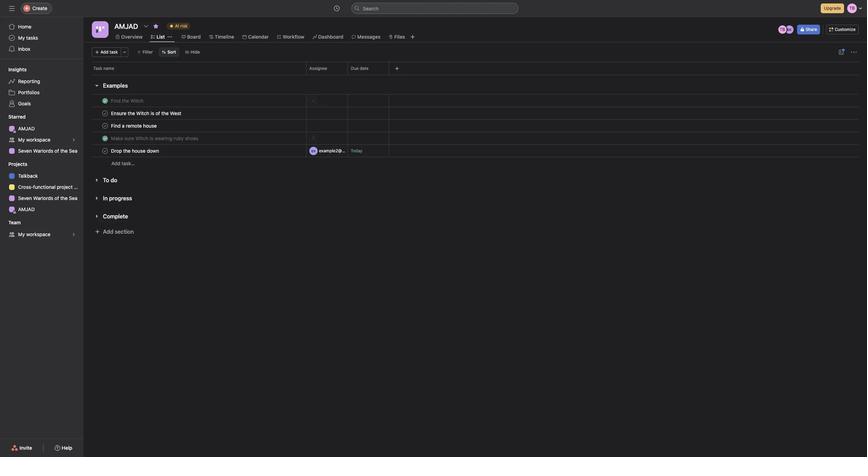 Task type: describe. For each thing, give the bounding box(es) containing it.
seven for amjad
[[18, 148, 32, 154]]

add for add task
[[101, 49, 108, 55]]

expand task list for this section image
[[94, 214, 100, 219]]

completed image for make sure witch is wearing ruby shoes text box
[[101, 134, 109, 142]]

name
[[103, 66, 114, 71]]

hide sidebar image
[[9, 6, 15, 11]]

overview link
[[116, 33, 143, 41]]

my workspace link inside teams element
[[4, 229, 79, 240]]

in progress button
[[103, 192, 132, 205]]

portfolios link
[[4, 87, 79, 98]]

messages
[[357, 34, 380, 40]]

upgrade button
[[821, 3, 844, 13]]

overview
[[121, 34, 143, 40]]

amjad inside starred element
[[18, 126, 35, 132]]

to do button
[[103, 174, 117, 186]]

workflow link
[[277, 33, 304, 41]]

completed checkbox for make sure witch is wearing ruby shoes text box
[[101, 134, 109, 142]]

customize button
[[826, 25, 859, 34]]

the for talkback
[[60, 195, 68, 201]]

progress
[[109, 195, 132, 201]]

inbox
[[18, 46, 30, 52]]

task name
[[93, 66, 114, 71]]

ex button
[[309, 147, 346, 155]]

my workspace link inside starred element
[[4, 134, 79, 145]]

cross-
[[18, 184, 33, 190]]

find a remote house cell
[[84, 119, 307, 132]]

in
[[103, 195, 108, 201]]

board link
[[182, 33, 201, 41]]

hide button
[[182, 47, 203, 57]]

my tasks
[[18, 35, 38, 41]]

completed image for find the witch text box
[[101, 97, 109, 105]]

section
[[115, 229, 134, 235]]

Search tasks, projects, and more text field
[[351, 3, 518, 14]]

show options image
[[143, 23, 149, 29]]

calendar link
[[242, 33, 269, 41]]

find the witch cell
[[84, 94, 307, 107]]

my inside starred element
[[18, 137, 25, 143]]

add task button
[[92, 47, 121, 57]]

Find the Witch text field
[[110, 97, 146, 104]]

amjad inside the projects element
[[18, 206, 35, 212]]

0 vertical spatial ex
[[787, 27, 792, 32]]

task
[[110, 49, 118, 55]]

inbox link
[[4, 43, 79, 55]]

complete
[[103, 213, 128, 220]]

talkback link
[[4, 170, 79, 182]]

seven warlords of the sea for amjad
[[18, 148, 77, 154]]

add task… button
[[111, 160, 135, 167]]

global element
[[0, 17, 84, 59]]

reporting
[[18, 78, 40, 84]]

sea for talkback
[[69, 195, 77, 201]]

of for amjad
[[55, 148, 59, 154]]

starred button
[[0, 113, 26, 120]]

add task… row
[[84, 157, 867, 170]]

home link
[[4, 21, 79, 32]]

row containing ex
[[84, 144, 867, 157]]

Drop the house down text field
[[110, 147, 161, 154]]

home
[[18, 24, 31, 30]]

sea for amjad
[[69, 148, 77, 154]]

my tasks link
[[4, 32, 79, 43]]

team
[[8, 220, 21, 225]]

at risk button
[[163, 21, 193, 31]]

1 expand task list for this section image from the top
[[94, 177, 100, 183]]

insights
[[8, 66, 27, 72]]

more actions image
[[122, 50, 127, 54]]

1 amjad link from the top
[[4, 123, 79, 134]]

examples button
[[103, 79, 128, 92]]

ensure the witch is of the west cell
[[84, 107, 307, 120]]

projects element
[[0, 158, 84, 216]]

hide
[[191, 49, 200, 55]]

starred
[[8, 114, 26, 120]]

my inside global element
[[18, 35, 25, 41]]

completed image for ensure the witch is of the west text box
[[101, 109, 109, 117]]

plan
[[74, 184, 83, 190]]

completed checkbox for drop the house down text field
[[101, 147, 109, 155]]

share button
[[797, 25, 820, 34]]

Find a remote house text field
[[110, 122, 159, 129]]

calendar
[[248, 34, 269, 40]]

cross-functional project plan
[[18, 184, 83, 190]]

seven warlords of the sea link for talkback
[[4, 193, 79, 204]]

Make sure Witch is wearing ruby shoes text field
[[110, 135, 200, 142]]

timeline link
[[209, 33, 234, 41]]

to
[[103, 177, 109, 183]]

at
[[175, 23, 179, 29]]

drop the house down cell
[[84, 144, 307, 157]]

collapse task list for this section image
[[94, 83, 100, 88]]

invite button
[[7, 442, 37, 454]]

at risk
[[175, 23, 187, 29]]

my workspace inside starred element
[[18, 137, 50, 143]]

add section
[[103, 229, 134, 235]]

tb
[[780, 27, 785, 32]]

functional
[[33, 184, 55, 190]]

teams element
[[0, 216, 84, 241]]

do
[[111, 177, 117, 183]]

list link
[[151, 33, 165, 41]]

examples
[[103, 82, 128, 89]]

insights element
[[0, 63, 84, 111]]

messages link
[[352, 33, 380, 41]]

warlords for amjad
[[33, 148, 53, 154]]



Task type: vqa. For each thing, say whether or not it's contained in the screenshot.
'Today 12:00am – Jan 1, 2024'
no



Task type: locate. For each thing, give the bounding box(es) containing it.
1 vertical spatial seven warlords of the sea
[[18, 195, 77, 201]]

completed checkbox inside find a remote house cell
[[101, 122, 109, 130]]

seven for talkback
[[18, 195, 32, 201]]

completed image inside find the witch cell
[[101, 97, 109, 105]]

goals link
[[4, 98, 79, 109]]

history image
[[334, 6, 340, 11]]

talkback
[[18, 173, 38, 179]]

expand task list for this section image left in
[[94, 196, 100, 201]]

add for add section
[[103, 229, 113, 235]]

dashboard link
[[313, 33, 343, 41]]

add for add task…
[[111, 160, 120, 166]]

seven warlords of the sea link inside starred element
[[4, 145, 79, 157]]

completed image
[[101, 97, 109, 105], [101, 109, 109, 117], [101, 122, 109, 130], [101, 134, 109, 142], [101, 147, 109, 155]]

seven warlords of the sea inside the projects element
[[18, 195, 77, 201]]

task…
[[122, 160, 135, 166]]

seven warlords of the sea link for amjad
[[4, 145, 79, 157]]

assignee
[[309, 66, 327, 71]]

workspace for my workspace link inside teams element
[[26, 231, 50, 237]]

2 see details, my workspace image from the top
[[72, 232, 76, 237]]

add tab image
[[410, 34, 415, 40]]

filter
[[143, 49, 153, 55]]

0 vertical spatial workspace
[[26, 137, 50, 143]]

make sure witch is wearing ruby shoes cell
[[84, 132, 307, 145]]

1 vertical spatial my
[[18, 137, 25, 143]]

row containing task name
[[84, 62, 867, 75]]

completed checkbox for ensure the witch is of the west text box
[[101, 109, 109, 117]]

3 my from the top
[[18, 231, 25, 237]]

completed image inside make sure witch is wearing ruby shoes 'cell'
[[101, 134, 109, 142]]

0 vertical spatial completed checkbox
[[101, 122, 109, 130]]

1 vertical spatial seven warlords of the sea link
[[4, 193, 79, 204]]

2 amjad link from the top
[[4, 204, 79, 215]]

2 the from the top
[[60, 195, 68, 201]]

goals
[[18, 101, 31, 106]]

ex
[[787, 27, 792, 32], [311, 148, 316, 153]]

workspace for my workspace link inside the starred element
[[26, 137, 50, 143]]

of inside the projects element
[[55, 195, 59, 201]]

2 warlords from the top
[[33, 195, 53, 201]]

2 seven warlords of the sea link from the top
[[4, 193, 79, 204]]

0 vertical spatial see details, my workspace image
[[72, 138, 76, 142]]

1 my workspace from the top
[[18, 137, 50, 143]]

1 vertical spatial completed checkbox
[[101, 109, 109, 117]]

files
[[394, 34, 405, 40]]

0 vertical spatial my workspace link
[[4, 134, 79, 145]]

2 my workspace from the top
[[18, 231, 50, 237]]

sort
[[167, 49, 176, 55]]

completed image inside drop the house down cell
[[101, 147, 109, 155]]

due date
[[351, 66, 368, 71]]

1 vertical spatial expand task list for this section image
[[94, 196, 100, 201]]

workflow
[[283, 34, 304, 40]]

1 vertical spatial seven
[[18, 195, 32, 201]]

2 seven warlords of the sea from the top
[[18, 195, 77, 201]]

completed checkbox inside drop the house down cell
[[101, 147, 109, 155]]

completed checkbox inside find the witch cell
[[101, 97, 109, 105]]

1 completed checkbox from the top
[[101, 97, 109, 105]]

projects
[[8, 161, 27, 167]]

1 amjad from the top
[[18, 126, 35, 132]]

insights button
[[0, 66, 27, 73]]

1 vertical spatial see details, my workspace image
[[72, 232, 76, 237]]

Completed checkbox
[[101, 97, 109, 105], [101, 109, 109, 117], [101, 147, 109, 155]]

1 vertical spatial add
[[111, 160, 120, 166]]

files link
[[389, 33, 405, 41]]

cross-functional project plan link
[[4, 182, 83, 193]]

1 see details, my workspace image from the top
[[72, 138, 76, 142]]

1 of from the top
[[55, 148, 59, 154]]

2 expand task list for this section image from the top
[[94, 196, 100, 201]]

the inside the projects element
[[60, 195, 68, 201]]

help button
[[50, 442, 77, 454]]

completed checkbox inside ensure the witch is of the west 'cell'
[[101, 109, 109, 117]]

amjad link down goals link
[[4, 123, 79, 134]]

due
[[351, 66, 359, 71]]

1 my from the top
[[18, 35, 25, 41]]

2 vertical spatial completed checkbox
[[101, 147, 109, 155]]

the
[[60, 148, 68, 154], [60, 195, 68, 201]]

3 completed checkbox from the top
[[101, 147, 109, 155]]

2 of from the top
[[55, 195, 59, 201]]

create button
[[21, 3, 52, 14]]

sea
[[69, 148, 77, 154], [69, 195, 77, 201]]

completed image for find a remote house text box
[[101, 122, 109, 130]]

my workspace
[[18, 137, 50, 143], [18, 231, 50, 237]]

ex inside "button"
[[311, 148, 316, 153]]

2 workspace from the top
[[26, 231, 50, 237]]

board
[[187, 34, 201, 40]]

1 warlords from the top
[[33, 148, 53, 154]]

timeline
[[215, 34, 234, 40]]

2 amjad from the top
[[18, 206, 35, 212]]

2 seven from the top
[[18, 195, 32, 201]]

1 vertical spatial my workspace link
[[4, 229, 79, 240]]

0 vertical spatial warlords
[[33, 148, 53, 154]]

1 vertical spatial of
[[55, 195, 59, 201]]

amjad
[[18, 126, 35, 132], [18, 206, 35, 212]]

add section button
[[92, 225, 137, 238]]

1 horizontal spatial ex
[[787, 27, 792, 32]]

1 completed checkbox from the top
[[101, 122, 109, 130]]

my left tasks
[[18, 35, 25, 41]]

2 sea from the top
[[69, 195, 77, 201]]

1 vertical spatial completed checkbox
[[101, 134, 109, 142]]

1 seven warlords of the sea from the top
[[18, 148, 77, 154]]

add task
[[101, 49, 118, 55]]

0 vertical spatial completed checkbox
[[101, 97, 109, 105]]

Ensure the Witch is of the West text field
[[110, 110, 183, 117]]

2 my workspace link from the top
[[4, 229, 79, 240]]

seven down "cross-" in the left top of the page
[[18, 195, 32, 201]]

1 vertical spatial amjad link
[[4, 204, 79, 215]]

warlords
[[33, 148, 53, 154], [33, 195, 53, 201]]

seven warlords of the sea link down 'functional'
[[4, 193, 79, 204]]

remove from starred image
[[153, 23, 159, 29]]

Completed checkbox
[[101, 122, 109, 130], [101, 134, 109, 142]]

my workspace link down team
[[4, 229, 79, 240]]

1 vertical spatial my workspace
[[18, 231, 50, 237]]

sea inside the projects element
[[69, 195, 77, 201]]

in progress
[[103, 195, 132, 201]]

projects button
[[0, 161, 27, 168]]

warlords inside starred element
[[33, 148, 53, 154]]

1 vertical spatial sea
[[69, 195, 77, 201]]

warlords for talkback
[[33, 195, 53, 201]]

see details, my workspace image inside starred element
[[72, 138, 76, 142]]

0 vertical spatial seven warlords of the sea
[[18, 148, 77, 154]]

1 workspace from the top
[[26, 137, 50, 143]]

1 my workspace link from the top
[[4, 134, 79, 145]]

workspace inside starred element
[[26, 137, 50, 143]]

my workspace down team
[[18, 231, 50, 237]]

row
[[84, 62, 867, 75], [92, 74, 859, 75], [84, 94, 867, 107], [84, 107, 867, 120], [84, 119, 867, 132], [84, 132, 867, 145], [84, 144, 867, 157]]

my workspace link
[[4, 134, 79, 145], [4, 229, 79, 240]]

3 completed image from the top
[[101, 122, 109, 130]]

warlords inside the projects element
[[33, 195, 53, 201]]

None text field
[[113, 20, 140, 32]]

my down 'starred'
[[18, 137, 25, 143]]

0 vertical spatial my workspace
[[18, 137, 50, 143]]

to do
[[103, 177, 117, 183]]

1 seven from the top
[[18, 148, 32, 154]]

today
[[351, 148, 362, 153]]

add left task…
[[111, 160, 120, 166]]

4 completed image from the top
[[101, 134, 109, 142]]

upgrade
[[824, 6, 841, 11]]

seven warlords of the sea link inside the projects element
[[4, 193, 79, 204]]

my workspace inside teams element
[[18, 231, 50, 237]]

more actions image
[[851, 49, 857, 55]]

of down the cross-functional project plan
[[55, 195, 59, 201]]

2 completed checkbox from the top
[[101, 134, 109, 142]]

complete button
[[103, 210, 128, 223]]

completed checkbox for find the witch text box
[[101, 97, 109, 105]]

list
[[157, 34, 165, 40]]

reporting link
[[4, 76, 79, 87]]

of for talkback
[[55, 195, 59, 201]]

add task…
[[111, 160, 135, 166]]

amjad link up teams element at the left of the page
[[4, 204, 79, 215]]

seven inside the projects element
[[18, 195, 32, 201]]

share
[[806, 27, 817, 32]]

0 vertical spatial the
[[60, 148, 68, 154]]

workspace
[[26, 137, 50, 143], [26, 231, 50, 237]]

see details, my workspace image for my workspace link inside teams element
[[72, 232, 76, 237]]

help
[[62, 445, 72, 451]]

create
[[32, 5, 47, 11]]

portfolios
[[18, 89, 40, 95]]

see details, my workspace image
[[72, 138, 76, 142], [72, 232, 76, 237]]

add left section
[[103, 229, 113, 235]]

starred element
[[0, 111, 84, 158]]

2 completed image from the top
[[101, 109, 109, 117]]

seven
[[18, 148, 32, 154], [18, 195, 32, 201]]

1 the from the top
[[60, 148, 68, 154]]

completed image for drop the house down text field
[[101, 147, 109, 155]]

of up talkback link on the left of page
[[55, 148, 59, 154]]

0 vertical spatial of
[[55, 148, 59, 154]]

seven inside starred element
[[18, 148, 32, 154]]

seven warlords of the sea up talkback link on the left of page
[[18, 148, 77, 154]]

completed image inside find a remote house cell
[[101, 122, 109, 130]]

workspace inside teams element
[[26, 231, 50, 237]]

the up talkback link on the left of page
[[60, 148, 68, 154]]

date
[[360, 66, 368, 71]]

0 vertical spatial amjad link
[[4, 123, 79, 134]]

0 vertical spatial sea
[[69, 148, 77, 154]]

filter button
[[134, 47, 156, 57]]

add inside "row"
[[111, 160, 120, 166]]

task
[[93, 66, 102, 71]]

2 completed checkbox from the top
[[101, 109, 109, 117]]

sea inside starred element
[[69, 148, 77, 154]]

board image
[[96, 25, 104, 34]]

of inside starred element
[[55, 148, 59, 154]]

1 vertical spatial the
[[60, 195, 68, 201]]

invite
[[20, 445, 32, 451]]

1 vertical spatial warlords
[[33, 195, 53, 201]]

warlords down cross-functional project plan link
[[33, 195, 53, 201]]

seven warlords of the sea down the cross-functional project plan
[[18, 195, 77, 201]]

2 my from the top
[[18, 137, 25, 143]]

1 vertical spatial amjad
[[18, 206, 35, 212]]

see details, my workspace image for my workspace link inside the starred element
[[72, 138, 76, 142]]

0 vertical spatial seven
[[18, 148, 32, 154]]

customize
[[835, 27, 856, 32]]

the down project
[[60, 195, 68, 201]]

seven up projects
[[18, 148, 32, 154]]

completed image inside ensure the witch is of the west 'cell'
[[101, 109, 109, 117]]

completed checkbox inside make sure witch is wearing ruby shoes 'cell'
[[101, 134, 109, 142]]

my workspace link down 'starred'
[[4, 134, 79, 145]]

amjad up team
[[18, 206, 35, 212]]

1 vertical spatial ex
[[311, 148, 316, 153]]

seven warlords of the sea link up talkback link on the left of page
[[4, 145, 79, 157]]

2 vertical spatial my
[[18, 231, 25, 237]]

1 completed image from the top
[[101, 97, 109, 105]]

my inside teams element
[[18, 231, 25, 237]]

add field image
[[395, 66, 399, 71]]

header examples tree grid
[[84, 94, 867, 170]]

warlords up talkback link on the left of page
[[33, 148, 53, 154]]

expand task list for this section image left the to
[[94, 177, 100, 183]]

0 vertical spatial my
[[18, 35, 25, 41]]

expand task list for this section image
[[94, 177, 100, 183], [94, 196, 100, 201]]

team button
[[0, 219, 21, 226]]

my
[[18, 35, 25, 41], [18, 137, 25, 143], [18, 231, 25, 237]]

tasks
[[26, 35, 38, 41]]

the inside starred element
[[60, 148, 68, 154]]

0 vertical spatial seven warlords of the sea link
[[4, 145, 79, 157]]

seven warlords of the sea for talkback
[[18, 195, 77, 201]]

completed checkbox for find a remote house text box
[[101, 122, 109, 130]]

risk
[[180, 23, 187, 29]]

2 vertical spatial add
[[103, 229, 113, 235]]

save options image
[[839, 49, 844, 55]]

5 completed image from the top
[[101, 147, 109, 155]]

sort button
[[159, 47, 179, 57]]

0 vertical spatial amjad
[[18, 126, 35, 132]]

project
[[57, 184, 73, 190]]

my down team
[[18, 231, 25, 237]]

seven warlords of the sea inside starred element
[[18, 148, 77, 154]]

add
[[101, 49, 108, 55], [111, 160, 120, 166], [103, 229, 113, 235]]

amjad down 'starred'
[[18, 126, 35, 132]]

0 vertical spatial expand task list for this section image
[[94, 177, 100, 183]]

tab actions image
[[168, 35, 172, 39]]

amjad link
[[4, 123, 79, 134], [4, 204, 79, 215]]

my workspace down 'starred'
[[18, 137, 50, 143]]

0 vertical spatial add
[[101, 49, 108, 55]]

0 horizontal spatial ex
[[311, 148, 316, 153]]

1 vertical spatial workspace
[[26, 231, 50, 237]]

dashboard
[[318, 34, 343, 40]]

1 sea from the top
[[69, 148, 77, 154]]

1 seven warlords of the sea link from the top
[[4, 145, 79, 157]]

add left task
[[101, 49, 108, 55]]

the for amjad
[[60, 148, 68, 154]]

see details, my workspace image inside teams element
[[72, 232, 76, 237]]



